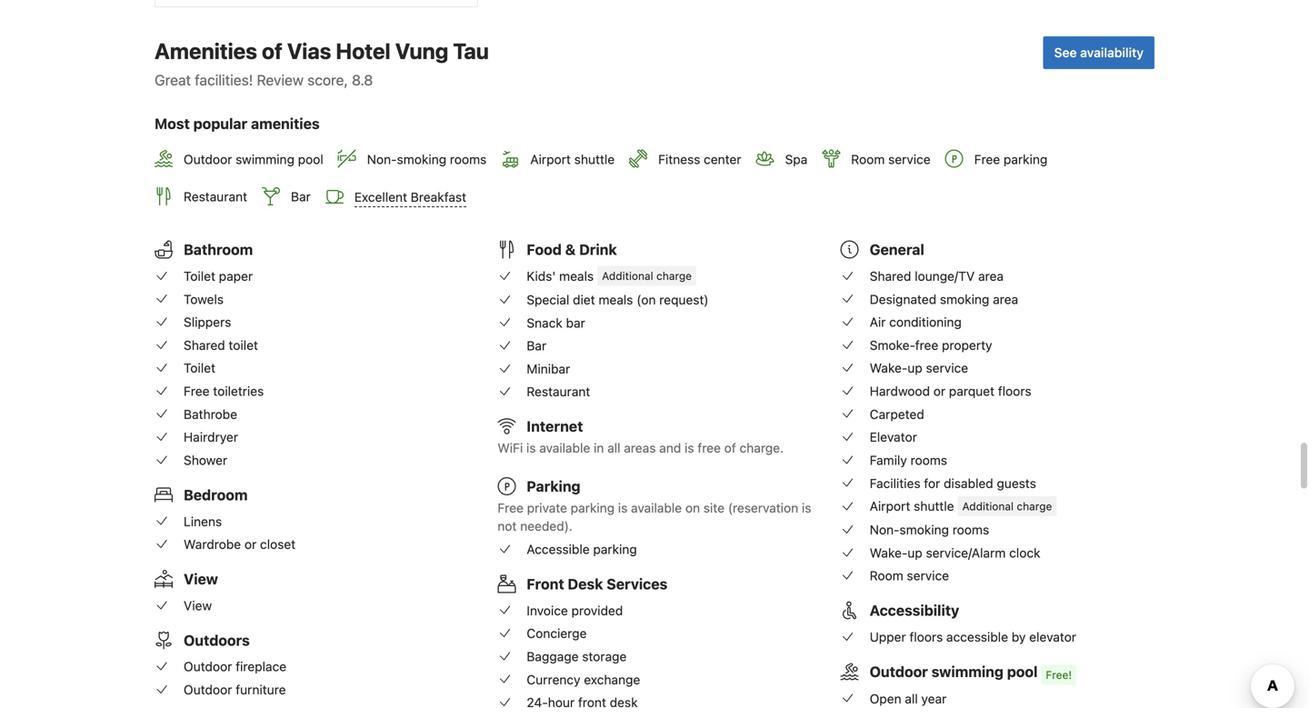 Task type: describe. For each thing, give the bounding box(es) containing it.
0 vertical spatial free
[[916, 338, 939, 353]]

hairdryer
[[184, 430, 238, 445]]

review
[[257, 71, 304, 89]]

property
[[942, 338, 993, 353]]

elevator
[[1030, 630, 1077, 645]]

outdoor up open all year
[[870, 663, 928, 681]]

designated
[[870, 292, 937, 307]]

drink
[[579, 241, 617, 258]]

1 horizontal spatial non-
[[870, 523, 900, 538]]

airport for airport shuttle
[[530, 152, 571, 167]]

outdoor fireplace
[[184, 660, 287, 675]]

amenities
[[251, 115, 320, 132]]

1 horizontal spatial of
[[725, 441, 736, 456]]

paper
[[219, 269, 253, 284]]

0 vertical spatial available
[[540, 441, 590, 456]]

0 horizontal spatial free
[[698, 441, 721, 456]]

charge for airport shuttle
[[1017, 500, 1053, 513]]

accessible parking
[[527, 542, 637, 557]]

shared for shared toilet
[[184, 338, 225, 353]]

hardwood
[[870, 384, 930, 399]]

on
[[686, 501, 700, 516]]

of inside amenities of vias hotel vung tau great facilities! review score, 8.8
[[262, 38, 283, 64]]

1 horizontal spatial swimming
[[932, 663, 1004, 681]]

parking
[[527, 478, 581, 495]]

upper floors accessible by elevator
[[870, 630, 1077, 645]]

concierge
[[527, 626, 587, 641]]

air
[[870, 315, 886, 330]]

desk
[[568, 576, 603, 593]]

toilet for toilet
[[184, 361, 215, 376]]

0 vertical spatial restaurant
[[184, 189, 247, 204]]

1 vertical spatial room
[[870, 569, 904, 584]]

0 vertical spatial room service
[[851, 152, 931, 167]]

minibar
[[527, 361, 570, 376]]

slippers
[[184, 315, 231, 330]]

air conditioning
[[870, 315, 962, 330]]

free toiletries
[[184, 384, 264, 399]]

see availability
[[1055, 45, 1144, 60]]

smoking for pool
[[397, 152, 447, 167]]

special diet meals (on request)
[[527, 292, 709, 307]]

2 vertical spatial smoking
[[900, 523, 949, 538]]

accessible
[[527, 542, 590, 557]]

1 horizontal spatial outdoor swimming pool
[[870, 663, 1038, 681]]

0 vertical spatial all
[[608, 441, 621, 456]]

toilet for toilet paper
[[184, 269, 215, 284]]

closet
[[260, 537, 296, 552]]

exchange
[[584, 672, 641, 687]]

year
[[922, 691, 947, 706]]

1 vertical spatial all
[[905, 691, 918, 706]]

smoking for area
[[940, 292, 990, 307]]

needed).
[[520, 519, 573, 534]]

0 horizontal spatial rooms
[[450, 152, 487, 167]]

center
[[704, 152, 742, 167]]

is right the (reservation
[[802, 501, 812, 516]]

wake- for wake-up service/alarm clock
[[870, 546, 908, 561]]

1 horizontal spatial meals
[[599, 292, 633, 307]]

amenities of vias hotel vung tau great facilities! review score, 8.8
[[155, 38, 489, 89]]

see availability button
[[1044, 36, 1155, 69]]

elevator
[[870, 430, 917, 445]]

hotel
[[336, 38, 391, 64]]

most popular amenities
[[155, 115, 320, 132]]

service/alarm
[[926, 546, 1006, 561]]

bathrobe
[[184, 407, 237, 422]]

facilities
[[870, 476, 921, 491]]

snack
[[527, 315, 563, 330]]

free for free private parking is available on site (reservation is not needed).
[[498, 501, 524, 516]]

&
[[565, 241, 576, 258]]

2 vertical spatial service
[[907, 569, 949, 584]]

in
[[594, 441, 604, 456]]

family
[[870, 453, 907, 468]]

see
[[1055, 45, 1077, 60]]

parquet
[[949, 384, 995, 399]]

smoke-
[[870, 338, 916, 353]]

furniture
[[236, 683, 286, 698]]

additional for airport shuttle
[[963, 500, 1014, 513]]

invoice provided
[[527, 603, 623, 618]]

outdoor down 'outdoor fireplace'
[[184, 683, 232, 698]]

2 horizontal spatial rooms
[[953, 523, 990, 538]]

area for designated smoking area
[[993, 292, 1019, 307]]

availability
[[1081, 45, 1144, 60]]

1 vertical spatial service
[[926, 361, 969, 376]]

bedroom
[[184, 487, 248, 504]]

parking inside 'free private parking is available on site (reservation is not needed).'
[[571, 501, 615, 516]]

shower
[[184, 453, 227, 468]]

towels
[[184, 292, 224, 307]]

free for free toiletries
[[184, 384, 210, 399]]

smoke-free property
[[870, 338, 993, 353]]

baggage
[[527, 649, 579, 664]]

area for shared lounge/tv area
[[979, 269, 1004, 284]]

outdoor furniture
[[184, 683, 286, 698]]

internet
[[527, 418, 583, 435]]

fitness center
[[659, 152, 742, 167]]

shared lounge/tv area
[[870, 269, 1004, 284]]

food & drink
[[527, 241, 617, 258]]

areas
[[624, 441, 656, 456]]

general
[[870, 241, 925, 258]]

outdoor down popular
[[184, 152, 232, 167]]

(reservation
[[728, 501, 799, 516]]

facilities for disabled guests
[[870, 476, 1037, 491]]

0 horizontal spatial floors
[[910, 630, 943, 645]]

0 horizontal spatial bar
[[291, 189, 311, 204]]

open all year
[[870, 691, 947, 706]]

wake-up service/alarm clock
[[870, 546, 1041, 561]]

wifi is available in all areas and is free of charge.
[[498, 441, 784, 456]]

charge for kids' meals
[[657, 270, 692, 283]]

0 vertical spatial non-smoking rooms
[[367, 152, 487, 167]]

lounge/tv
[[915, 269, 975, 284]]

additional for kids' meals
[[602, 270, 654, 283]]

(on
[[637, 292, 656, 307]]

free parking
[[975, 152, 1048, 167]]

provided
[[572, 603, 623, 618]]

charge.
[[740, 441, 784, 456]]

1 horizontal spatial floors
[[998, 384, 1032, 399]]

is up 'accessible parking' at left bottom
[[618, 501, 628, 516]]



Task type: vqa. For each thing, say whether or not it's contained in the screenshot.
minutes,
no



Task type: locate. For each thing, give the bounding box(es) containing it.
of left charge.
[[725, 441, 736, 456]]

1 vertical spatial area
[[993, 292, 1019, 307]]

outdoor swimming pool
[[184, 152, 324, 167], [870, 663, 1038, 681]]

0 horizontal spatial shared
[[184, 338, 225, 353]]

1 horizontal spatial bar
[[527, 338, 547, 353]]

non-smoking rooms up wake-up service/alarm clock
[[870, 523, 990, 538]]

available inside 'free private parking is available on site (reservation is not needed).'
[[631, 501, 682, 516]]

shared for shared lounge/tv area
[[870, 269, 912, 284]]

airport for airport shuttle additional charge
[[870, 499, 911, 514]]

parking for accessible
[[593, 542, 637, 557]]

outdoor swimming pool up "year"
[[870, 663, 1038, 681]]

restaurant
[[184, 189, 247, 204], [527, 384, 591, 399]]

toiletries
[[213, 384, 264, 399]]

1 view from the top
[[184, 571, 218, 588]]

2 toilet from the top
[[184, 361, 215, 376]]

0 vertical spatial shared
[[870, 269, 912, 284]]

available
[[540, 441, 590, 456], [631, 501, 682, 516]]

shuttle down for
[[914, 499, 954, 514]]

diet
[[573, 292, 595, 307]]

2 vertical spatial free
[[498, 501, 524, 516]]

or down wake-up service
[[934, 384, 946, 399]]

shared up 'designated'
[[870, 269, 912, 284]]

request)
[[660, 292, 709, 307]]

accessible
[[947, 630, 1009, 645]]

0 horizontal spatial free
[[184, 384, 210, 399]]

breakfast
[[411, 189, 467, 204]]

pool down by at the right of the page
[[1007, 663, 1038, 681]]

clock
[[1010, 546, 1041, 561]]

1 vertical spatial restaurant
[[527, 384, 591, 399]]

shuttle for airport shuttle
[[575, 152, 615, 167]]

1 vertical spatial airport
[[870, 499, 911, 514]]

toilet
[[184, 269, 215, 284], [184, 361, 215, 376]]

wake- for wake-up service
[[870, 361, 908, 376]]

parking for free
[[1004, 152, 1048, 167]]

up for service
[[908, 361, 923, 376]]

1 horizontal spatial charge
[[1017, 500, 1053, 513]]

0 vertical spatial toilet
[[184, 269, 215, 284]]

1 horizontal spatial free
[[498, 501, 524, 516]]

0 horizontal spatial all
[[608, 441, 621, 456]]

food
[[527, 241, 562, 258]]

0 horizontal spatial pool
[[298, 152, 324, 167]]

available down internet
[[540, 441, 590, 456]]

up up the "hardwood"
[[908, 361, 923, 376]]

wake- up accessibility
[[870, 546, 908, 561]]

rooms up service/alarm
[[953, 523, 990, 538]]

2 vertical spatial rooms
[[953, 523, 990, 538]]

free down conditioning
[[916, 338, 939, 353]]

area down shared lounge/tv area
[[993, 292, 1019, 307]]

0 horizontal spatial shuttle
[[575, 152, 615, 167]]

smoking up wake-up service/alarm clock
[[900, 523, 949, 538]]

room service up accessibility
[[870, 569, 949, 584]]

1 horizontal spatial pool
[[1007, 663, 1038, 681]]

0 horizontal spatial non-smoking rooms
[[367, 152, 487, 167]]

meals up diet
[[559, 269, 594, 284]]

1 vertical spatial parking
[[571, 501, 615, 516]]

meals down 'kids' meals additional charge'
[[599, 292, 633, 307]]

1 horizontal spatial shuttle
[[914, 499, 954, 514]]

view up outdoors
[[184, 598, 212, 613]]

swimming down upper floors accessible by elevator on the right bottom
[[932, 663, 1004, 681]]

toilet up the towels
[[184, 269, 215, 284]]

2 vertical spatial parking
[[593, 542, 637, 557]]

1 vertical spatial room service
[[870, 569, 949, 584]]

2 horizontal spatial free
[[975, 152, 1001, 167]]

toilet down shared toilet
[[184, 361, 215, 376]]

1 up from the top
[[908, 361, 923, 376]]

1 vertical spatial or
[[245, 537, 257, 552]]

currency exchange
[[527, 672, 641, 687]]

1 vertical spatial meals
[[599, 292, 633, 307]]

hardwood or parquet floors
[[870, 384, 1032, 399]]

0 vertical spatial service
[[889, 152, 931, 167]]

1 toilet from the top
[[184, 269, 215, 284]]

airport
[[530, 152, 571, 167], [870, 499, 911, 514]]

tau
[[453, 38, 489, 64]]

non-
[[367, 152, 397, 167], [870, 523, 900, 538]]

0 vertical spatial free
[[975, 152, 1001, 167]]

charge
[[657, 270, 692, 283], [1017, 500, 1053, 513]]

airport shuttle additional charge
[[870, 499, 1053, 514]]

swimming
[[236, 152, 295, 167], [932, 663, 1004, 681]]

shuttle left the fitness
[[575, 152, 615, 167]]

and
[[660, 441, 681, 456]]

0 vertical spatial airport
[[530, 152, 571, 167]]

additional up special diet meals (on request) in the top of the page
[[602, 270, 654, 283]]

1 horizontal spatial restaurant
[[527, 384, 591, 399]]

additional
[[602, 270, 654, 283], [963, 500, 1014, 513]]

2 view from the top
[[184, 598, 212, 613]]

charge inside airport shuttle additional charge
[[1017, 500, 1053, 513]]

0 vertical spatial room
[[851, 152, 885, 167]]

bar down amenities on the top
[[291, 189, 311, 204]]

0 vertical spatial of
[[262, 38, 283, 64]]

is right wifi
[[527, 441, 536, 456]]

airport down "facilities"
[[870, 499, 911, 514]]

view down wardrobe
[[184, 571, 218, 588]]

0 vertical spatial area
[[979, 269, 1004, 284]]

front desk services
[[527, 576, 668, 593]]

fireplace
[[236, 660, 287, 675]]

1 vertical spatial non-smoking rooms
[[870, 523, 990, 538]]

room service
[[851, 152, 931, 167], [870, 569, 949, 584]]

linens
[[184, 514, 222, 529]]

special
[[527, 292, 570, 307]]

1 vertical spatial of
[[725, 441, 736, 456]]

or left closet in the left of the page
[[245, 537, 257, 552]]

or for hardwood
[[934, 384, 946, 399]]

spa
[[785, 152, 808, 167]]

or for wardrobe
[[245, 537, 257, 552]]

rooms up breakfast
[[450, 152, 487, 167]]

1 wake- from the top
[[870, 361, 908, 376]]

non-smoking rooms up breakfast
[[367, 152, 487, 167]]

non- up excellent
[[367, 152, 397, 167]]

1 vertical spatial pool
[[1007, 663, 1038, 681]]

is right and
[[685, 441, 694, 456]]

shared down "slippers"
[[184, 338, 225, 353]]

1 horizontal spatial non-smoking rooms
[[870, 523, 990, 538]]

meals
[[559, 269, 594, 284], [599, 292, 633, 307]]

vung
[[395, 38, 449, 64]]

2 up from the top
[[908, 546, 923, 561]]

0 vertical spatial rooms
[[450, 152, 487, 167]]

0 vertical spatial floors
[[998, 384, 1032, 399]]

0 horizontal spatial non-
[[367, 152, 397, 167]]

score,
[[308, 71, 348, 89]]

airport up food
[[530, 152, 571, 167]]

bar
[[566, 315, 586, 330]]

0 vertical spatial pool
[[298, 152, 324, 167]]

open
[[870, 691, 902, 706]]

of up review
[[262, 38, 283, 64]]

0 horizontal spatial restaurant
[[184, 189, 247, 204]]

room up accessibility
[[870, 569, 904, 584]]

0 vertical spatial up
[[908, 361, 923, 376]]

amenities
[[155, 38, 257, 64]]

1 vertical spatial free
[[698, 441, 721, 456]]

0 horizontal spatial swimming
[[236, 152, 295, 167]]

wardrobe or closet
[[184, 537, 296, 552]]

bathroom
[[184, 241, 253, 258]]

free!
[[1046, 669, 1072, 682]]

charge inside 'kids' meals additional charge'
[[657, 270, 692, 283]]

1 vertical spatial rooms
[[911, 453, 948, 468]]

charge down guests
[[1017, 500, 1053, 513]]

shared toilet
[[184, 338, 258, 353]]

smoking down "lounge/tv"
[[940, 292, 990, 307]]

0 vertical spatial view
[[184, 571, 218, 588]]

8.8
[[352, 71, 373, 89]]

0 vertical spatial shuttle
[[575, 152, 615, 167]]

room service up general
[[851, 152, 931, 167]]

bar
[[291, 189, 311, 204], [527, 338, 547, 353]]

0 vertical spatial wake-
[[870, 361, 908, 376]]

1 horizontal spatial free
[[916, 338, 939, 353]]

0 vertical spatial smoking
[[397, 152, 447, 167]]

smoking up excellent breakfast at left
[[397, 152, 447, 167]]

services
[[607, 576, 668, 593]]

of
[[262, 38, 283, 64], [725, 441, 736, 456]]

room
[[851, 152, 885, 167], [870, 569, 904, 584]]

outdoor down outdoors
[[184, 660, 232, 675]]

currency
[[527, 672, 581, 687]]

front
[[527, 576, 564, 593]]

0 vertical spatial outdoor swimming pool
[[184, 152, 324, 167]]

1 horizontal spatial shared
[[870, 269, 912, 284]]

1 vertical spatial bar
[[527, 338, 547, 353]]

toilet paper
[[184, 269, 253, 284]]

0 horizontal spatial additional
[[602, 270, 654, 283]]

for
[[924, 476, 941, 491]]

bar down 'snack'
[[527, 338, 547, 353]]

free
[[975, 152, 1001, 167], [184, 384, 210, 399], [498, 501, 524, 516]]

1 vertical spatial view
[[184, 598, 212, 613]]

all left "year"
[[905, 691, 918, 706]]

family rooms
[[870, 453, 948, 468]]

additional down disabled
[[963, 500, 1014, 513]]

baggage storage
[[527, 649, 627, 664]]

2 wake- from the top
[[870, 546, 908, 561]]

up left service/alarm
[[908, 546, 923, 561]]

0 vertical spatial or
[[934, 384, 946, 399]]

shuttle
[[575, 152, 615, 167], [914, 499, 954, 514]]

1 vertical spatial toilet
[[184, 361, 215, 376]]

all right in
[[608, 441, 621, 456]]

floors down accessibility
[[910, 630, 943, 645]]

available left 'on'
[[631, 501, 682, 516]]

facilities!
[[195, 71, 253, 89]]

1 vertical spatial up
[[908, 546, 923, 561]]

outdoor
[[184, 152, 232, 167], [184, 660, 232, 675], [870, 663, 928, 681], [184, 683, 232, 698]]

additional inside airport shuttle additional charge
[[963, 500, 1014, 513]]

storage
[[582, 649, 627, 664]]

shuttle for airport shuttle additional charge
[[914, 499, 954, 514]]

0 horizontal spatial of
[[262, 38, 283, 64]]

1 vertical spatial wake-
[[870, 546, 908, 561]]

1 vertical spatial smoking
[[940, 292, 990, 307]]

swimming down amenities on the top
[[236, 152, 295, 167]]

1 vertical spatial additional
[[963, 500, 1014, 513]]

0 vertical spatial parking
[[1004, 152, 1048, 167]]

area right "lounge/tv"
[[979, 269, 1004, 284]]

parking
[[1004, 152, 1048, 167], [571, 501, 615, 516], [593, 542, 637, 557]]

free for free parking
[[975, 152, 1001, 167]]

1 horizontal spatial additional
[[963, 500, 1014, 513]]

rooms up for
[[911, 453, 948, 468]]

up for service/alarm
[[908, 546, 923, 561]]

0 horizontal spatial or
[[245, 537, 257, 552]]

1 vertical spatial non-
[[870, 523, 900, 538]]

carpeted
[[870, 407, 925, 422]]

free inside 'free private parking is available on site (reservation is not needed).'
[[498, 501, 524, 516]]

additional inside 'kids' meals additional charge'
[[602, 270, 654, 283]]

0 vertical spatial non-
[[367, 152, 397, 167]]

1 horizontal spatial or
[[934, 384, 946, 399]]

airport shuttle
[[530, 152, 615, 167]]

non- down "facilities"
[[870, 523, 900, 538]]

0 horizontal spatial charge
[[657, 270, 692, 283]]

charge up request)
[[657, 270, 692, 283]]

invoice
[[527, 603, 568, 618]]

0 vertical spatial swimming
[[236, 152, 295, 167]]

1 vertical spatial available
[[631, 501, 682, 516]]

0 horizontal spatial available
[[540, 441, 590, 456]]

1 vertical spatial shared
[[184, 338, 225, 353]]

0 vertical spatial charge
[[657, 270, 692, 283]]

by
[[1012, 630, 1026, 645]]

0 vertical spatial additional
[[602, 270, 654, 283]]

0 horizontal spatial outdoor swimming pool
[[184, 152, 324, 167]]

1 vertical spatial free
[[184, 384, 210, 399]]

restaurant down 'minibar'
[[527, 384, 591, 399]]

1 horizontal spatial available
[[631, 501, 682, 516]]

excellent breakfast
[[354, 189, 467, 204]]

outdoor swimming pool down most popular amenities
[[184, 152, 324, 167]]

room right the spa
[[851, 152, 885, 167]]

or
[[934, 384, 946, 399], [245, 537, 257, 552]]

most
[[155, 115, 190, 132]]

free right and
[[698, 441, 721, 456]]

conditioning
[[890, 315, 962, 330]]

outdoors
[[184, 632, 250, 649]]

floors right parquet
[[998, 384, 1032, 399]]

wake- down smoke-
[[870, 361, 908, 376]]

up
[[908, 361, 923, 376], [908, 546, 923, 561]]

restaurant up bathroom
[[184, 189, 247, 204]]

guests
[[997, 476, 1037, 491]]

1 vertical spatial charge
[[1017, 500, 1053, 513]]

1 horizontal spatial all
[[905, 691, 918, 706]]

all
[[608, 441, 621, 456], [905, 691, 918, 706]]

rooms
[[450, 152, 487, 167], [911, 453, 948, 468], [953, 523, 990, 538]]

0 vertical spatial meals
[[559, 269, 594, 284]]

fitness
[[659, 152, 701, 167]]

pool down amenities on the top
[[298, 152, 324, 167]]



